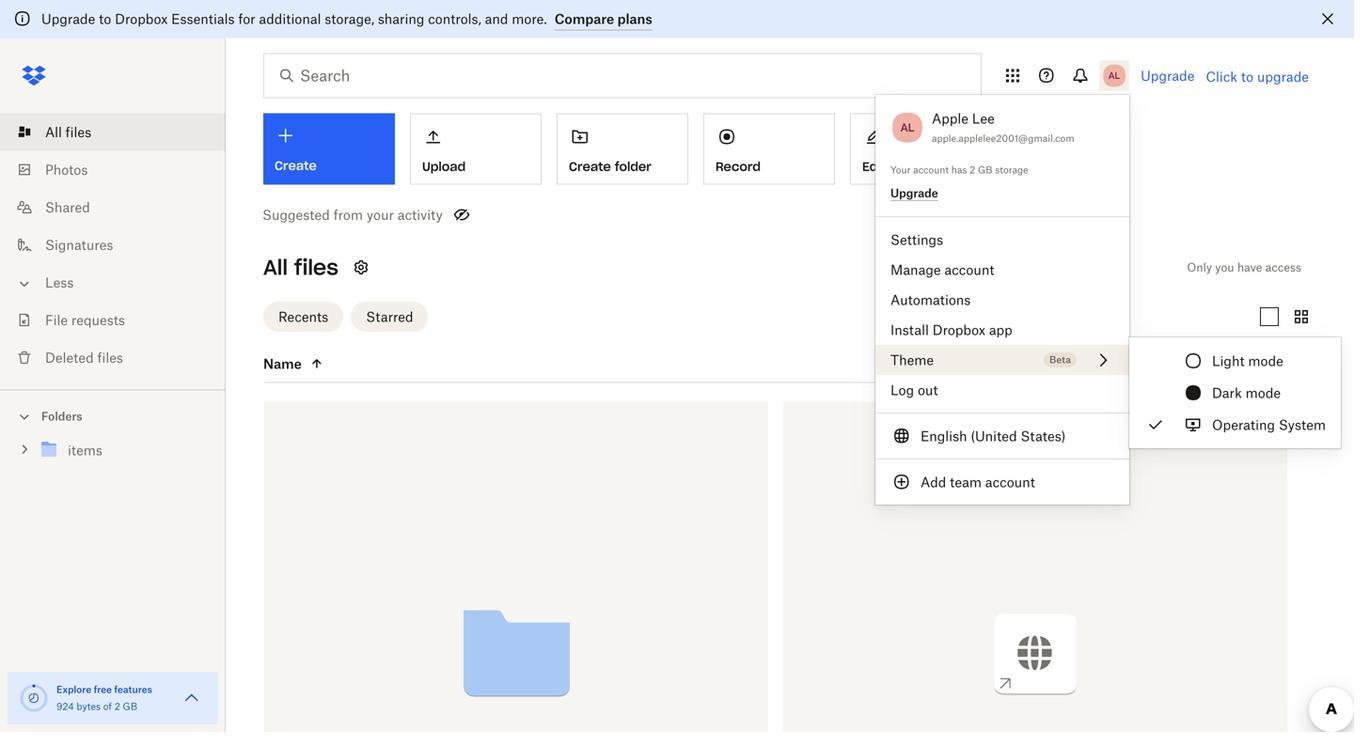 Task type: describe. For each thing, give the bounding box(es) containing it.
folder, items row
[[264, 402, 769, 733]]

signatures link
[[15, 226, 226, 264]]

have
[[1238, 261, 1263, 275]]

upgrade inside alert
[[41, 11, 95, 27]]

manage account
[[891, 262, 995, 278]]

storage,
[[325, 11, 374, 27]]

starred button
[[351, 302, 429, 332]]

theme
[[891, 352, 934, 368]]

upgrade
[[1258, 69, 1310, 85]]

file requests
[[45, 312, 125, 328]]

additional
[[259, 11, 321, 27]]

less
[[45, 275, 74, 291]]

lee
[[973, 111, 995, 127]]

all inside list item
[[45, 124, 62, 140]]

al
[[901, 120, 915, 135]]

record button
[[704, 113, 835, 185]]

app
[[989, 322, 1013, 338]]

all files link
[[15, 113, 226, 151]]

theme menu item
[[876, 345, 1130, 375]]

edit
[[863, 159, 887, 175]]

more.
[[512, 11, 547, 27]]

activity
[[398, 207, 443, 223]]

924
[[56, 701, 74, 713]]

english
[[921, 429, 968, 445]]

recents button
[[263, 302, 344, 332]]

1 vertical spatial upgrade
[[1141, 68, 1195, 84]]

features
[[114, 684, 152, 696]]

install
[[891, 322, 929, 338]]

storage
[[996, 164, 1029, 176]]

upgrade to dropbox essentials for additional storage, sharing controls, and more. compare plans
[[41, 11, 653, 27]]

settings
[[891, 232, 944, 248]]

create folder
[[569, 159, 652, 175]]

install dropbox app
[[891, 322, 1013, 338]]

compare plans button
[[555, 8, 653, 31]]

operating system radio item
[[1130, 409, 1342, 441]]

mode for dark mode
[[1246, 385, 1281, 401]]

recents
[[278, 309, 329, 325]]

mode for light mode
[[1249, 353, 1284, 369]]

file
[[45, 312, 68, 328]]

quota usage element
[[19, 684, 49, 714]]

add team account
[[921, 475, 1036, 491]]

controls,
[[428, 11, 481, 27]]

0 vertical spatial gb
[[978, 164, 993, 176]]

deleted files
[[45, 350, 123, 366]]

files for all files link on the left top of the page
[[66, 124, 91, 140]]

free
[[94, 684, 112, 696]]

essentials
[[171, 11, 235, 27]]

states)
[[1021, 429, 1066, 445]]

click
[[1206, 69, 1238, 85]]

files for deleted files link
[[97, 350, 123, 366]]

gb inside explore free features 924 bytes of 2 gb
[[123, 701, 137, 713]]

your
[[891, 164, 911, 176]]

suggested
[[262, 207, 330, 223]]

less image
[[15, 275, 34, 294]]

dropbox image
[[15, 57, 53, 95]]

1 horizontal spatial dropbox
[[933, 322, 986, 338]]

folders
[[41, 410, 82, 424]]

signatures
[[45, 237, 113, 253]]

suggested from your activity
[[262, 207, 443, 223]]

1 horizontal spatial all
[[263, 254, 288, 281]]

light mode
[[1213, 353, 1284, 369]]

only you have access
[[1188, 261, 1302, 275]]

deleted files link
[[15, 339, 226, 377]]

starred
[[366, 309, 414, 325]]

explore
[[56, 684, 91, 696]]

photos link
[[15, 151, 226, 189]]

system
[[1279, 417, 1326, 433]]

you
[[1216, 261, 1235, 275]]

add
[[921, 475, 947, 491]]

compare
[[555, 11, 614, 27]]

to for click
[[1242, 69, 1254, 85]]

2 vertical spatial account
[[986, 475, 1036, 491]]

and
[[485, 11, 508, 27]]

settings link
[[876, 225, 1130, 255]]

operating
[[1213, 417, 1276, 433]]



Task type: locate. For each thing, give the bounding box(es) containing it.
1 horizontal spatial 2
[[970, 164, 976, 176]]

name button
[[263, 353, 421, 375]]

all files up 'recents'
[[263, 254, 339, 281]]

upgrade right account menu icon
[[1141, 68, 1195, 84]]

has
[[952, 164, 967, 176]]

gb right has
[[978, 164, 993, 176]]

choose a language: image
[[891, 425, 913, 448]]

requests
[[71, 312, 125, 328]]

account right team
[[986, 475, 1036, 491]]

pdf
[[890, 159, 914, 175]]

all down suggested
[[263, 254, 288, 281]]

mode
[[1249, 353, 1284, 369], [1246, 385, 1281, 401]]

upgrade up the dropbox "image"
[[41, 11, 95, 27]]

0 vertical spatial upgrade
[[41, 11, 95, 27]]

folder
[[615, 159, 652, 175]]

upgrade down your
[[891, 186, 939, 200]]

0 vertical spatial account
[[914, 164, 949, 176]]

0 horizontal spatial all
[[45, 124, 62, 140]]

account down the settings link
[[945, 262, 995, 278]]

light
[[1213, 353, 1245, 369]]

0 vertical spatial to
[[99, 11, 111, 27]]

mode up operating system
[[1246, 385, 1281, 401]]

manage
[[891, 262, 941, 278]]

1 vertical spatial gb
[[123, 701, 137, 713]]

2 right has
[[970, 164, 976, 176]]

1 vertical spatial all
[[263, 254, 288, 281]]

of
[[103, 701, 112, 713]]

(united
[[971, 429, 1018, 445]]

record
[[716, 159, 761, 175]]

english (united states) menu item
[[876, 421, 1130, 452]]

dropbox left essentials
[[115, 11, 168, 27]]

0 vertical spatial all
[[45, 124, 62, 140]]

your account has 2 gb storage
[[891, 164, 1029, 176]]

1 vertical spatial dropbox
[[933, 322, 986, 338]]

bytes
[[77, 701, 101, 713]]

operating system
[[1213, 417, 1326, 433]]

all files list item
[[0, 113, 226, 151]]

deleted
[[45, 350, 94, 366]]

all up photos
[[45, 124, 62, 140]]

list containing all files
[[0, 102, 226, 390]]

1 vertical spatial account
[[945, 262, 995, 278]]

english (united states)
[[921, 429, 1066, 445]]

2 inside explore free features 924 bytes of 2 gb
[[114, 701, 120, 713]]

dark mode
[[1213, 385, 1281, 401]]

out
[[918, 382, 938, 398]]

0 horizontal spatial gb
[[123, 701, 137, 713]]

automations link
[[876, 285, 1130, 315]]

all files inside list item
[[45, 124, 91, 140]]

2 horizontal spatial files
[[294, 254, 339, 281]]

account menu image
[[1100, 61, 1130, 91]]

explore free features 924 bytes of 2 gb
[[56, 684, 152, 713]]

upgrade link
[[1141, 68, 1195, 84]]

1 vertical spatial files
[[294, 254, 339, 281]]

log out
[[891, 382, 938, 398]]

2 vertical spatial files
[[97, 350, 123, 366]]

0 horizontal spatial all files
[[45, 124, 91, 140]]

1 horizontal spatial gb
[[978, 164, 993, 176]]

sharing
[[378, 11, 425, 27]]

account left has
[[914, 164, 949, 176]]

0 vertical spatial 2
[[970, 164, 976, 176]]

gb down features
[[123, 701, 137, 713]]

1 vertical spatial 2
[[114, 701, 120, 713]]

list
[[0, 102, 226, 390]]

from
[[334, 207, 363, 223]]

click to upgrade
[[1206, 69, 1310, 85]]

team
[[950, 475, 982, 491]]

1 horizontal spatial upgrade
[[891, 186, 939, 200]]

1 horizontal spatial all files
[[263, 254, 339, 281]]

0 horizontal spatial to
[[99, 11, 111, 27]]

apple
[[932, 111, 969, 127]]

create
[[569, 159, 611, 175]]

2 vertical spatial upgrade
[[891, 186, 939, 200]]

automations
[[891, 292, 971, 308]]

files up 'recents'
[[294, 254, 339, 281]]

0 vertical spatial files
[[66, 124, 91, 140]]

dropbox inside alert
[[115, 11, 168, 27]]

shared
[[45, 199, 90, 215]]

to
[[99, 11, 111, 27], [1242, 69, 1254, 85]]

add team account link
[[876, 468, 1130, 498]]

to for upgrade
[[99, 11, 111, 27]]

for
[[238, 11, 256, 27]]

files down file requests link on the top left of page
[[97, 350, 123, 366]]

0 horizontal spatial upgrade
[[41, 11, 95, 27]]

photos
[[45, 162, 88, 178]]

1 vertical spatial mode
[[1246, 385, 1281, 401]]

upgrade button
[[891, 186, 939, 201]]

0 vertical spatial dropbox
[[115, 11, 168, 27]]

0 vertical spatial mode
[[1249, 353, 1284, 369]]

only
[[1188, 261, 1213, 275]]

your
[[367, 207, 394, 223]]

click to upgrade link
[[1206, 69, 1310, 85]]

files inside list item
[[66, 124, 91, 140]]

edit pdf button
[[850, 113, 982, 185]]

create folder button
[[557, 113, 689, 185]]

account
[[914, 164, 949, 176], [945, 262, 995, 278], [986, 475, 1036, 491]]

all
[[45, 124, 62, 140], [263, 254, 288, 281]]

0 horizontal spatial 2
[[114, 701, 120, 713]]

shared link
[[15, 189, 226, 226]]

all files up photos
[[45, 124, 91, 140]]

2 horizontal spatial upgrade
[[1141, 68, 1195, 84]]

name
[[263, 356, 302, 372]]

manage account link
[[876, 255, 1130, 285]]

log
[[891, 382, 915, 398]]

0 horizontal spatial files
[[66, 124, 91, 140]]

file, money.web row
[[784, 402, 1288, 733]]

account for your
[[914, 164, 949, 176]]

apple.applelee2001@gmail.com
[[932, 133, 1075, 144]]

dropbox down "automations"
[[933, 322, 986, 338]]

access
[[1266, 261, 1302, 275]]

1 horizontal spatial to
[[1242, 69, 1254, 85]]

dark
[[1213, 385, 1243, 401]]

folders button
[[0, 402, 226, 430]]

alert
[[0, 0, 1355, 38]]

file requests link
[[15, 302, 226, 339]]

1 vertical spatial all files
[[263, 254, 339, 281]]

1 vertical spatial to
[[1242, 69, 1254, 85]]

apple lee apple.applelee2001@gmail.com
[[932, 111, 1075, 144]]

alert containing upgrade to dropbox essentials for additional storage, sharing controls, and more.
[[0, 0, 1355, 38]]

mode up "dark mode"
[[1249, 353, 1284, 369]]

plans
[[618, 11, 653, 27]]

to inside alert
[[99, 11, 111, 27]]

2 right of
[[114, 701, 120, 713]]

files up photos
[[66, 124, 91, 140]]

account for manage
[[945, 262, 995, 278]]

0 vertical spatial all files
[[45, 124, 91, 140]]

edit pdf
[[863, 159, 914, 175]]

1 horizontal spatial files
[[97, 350, 123, 366]]

upgrade
[[41, 11, 95, 27], [1141, 68, 1195, 84], [891, 186, 939, 200]]

dropbox
[[115, 11, 168, 27], [933, 322, 986, 338]]

0 horizontal spatial dropbox
[[115, 11, 168, 27]]

al button
[[891, 108, 925, 147]]



Task type: vqa. For each thing, say whether or not it's contained in the screenshot.
"Deleted Files" link
yes



